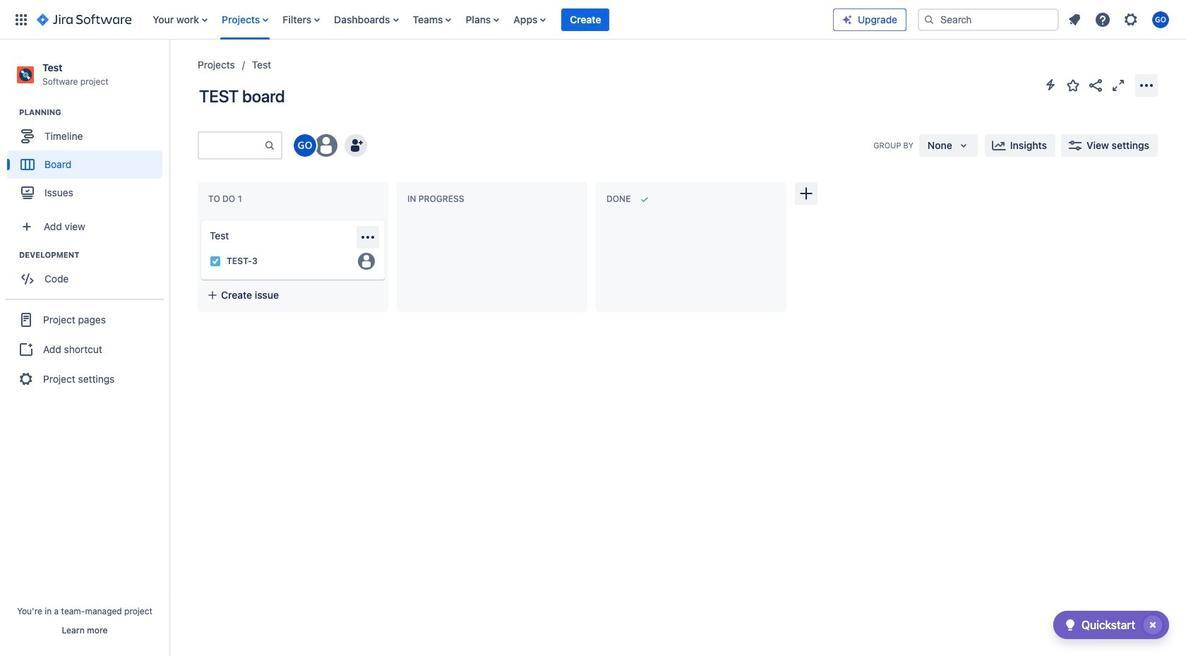 Task type: locate. For each thing, give the bounding box(es) containing it.
automations menu button icon image
[[1043, 76, 1060, 93]]

2 heading from the top
[[19, 250, 169, 261]]

group for planning image on the top of the page
[[7, 107, 169, 211]]

star test board image
[[1065, 77, 1082, 94]]

jira software image
[[37, 11, 132, 28], [37, 11, 132, 28]]

1 heading from the top
[[19, 107, 169, 118]]

planning image
[[2, 104, 19, 121]]

group for "development" image
[[7, 250, 169, 298]]

1 vertical spatial heading
[[19, 250, 169, 261]]

heading for "development" image group
[[19, 250, 169, 261]]

sidebar navigation image
[[154, 57, 185, 85]]

banner
[[0, 0, 1187, 40]]

settings image
[[1123, 11, 1140, 28]]

list item
[[562, 0, 610, 39]]

appswitcher icon image
[[13, 11, 30, 28]]

create issue image
[[191, 211, 208, 228]]

2 vertical spatial group
[[6, 299, 164, 399]]

1 vertical spatial group
[[7, 250, 169, 298]]

0 vertical spatial heading
[[19, 107, 169, 118]]

help image
[[1095, 11, 1112, 28]]

list
[[146, 0, 834, 39], [1063, 7, 1179, 32]]

None search field
[[919, 8, 1060, 31]]

add people image
[[348, 137, 365, 154]]

more actions for test-3 test image
[[360, 229, 377, 246]]

0 vertical spatial group
[[7, 107, 169, 211]]

task image
[[210, 256, 221, 267]]

heading
[[19, 107, 169, 118], [19, 250, 169, 261]]

0 horizontal spatial list
[[146, 0, 834, 39]]

Search field
[[919, 8, 1060, 31]]

group
[[7, 107, 169, 211], [7, 250, 169, 298], [6, 299, 164, 399]]

to do element
[[208, 194, 245, 204]]

heading for group for planning image on the top of the page
[[19, 107, 169, 118]]



Task type: describe. For each thing, give the bounding box(es) containing it.
check image
[[1063, 617, 1080, 634]]

notifications image
[[1067, 11, 1084, 28]]

search image
[[924, 14, 935, 25]]

primary element
[[8, 0, 834, 39]]

enter full screen image
[[1111, 77, 1128, 94]]

development image
[[2, 247, 19, 264]]

1 horizontal spatial list
[[1063, 7, 1179, 32]]

your profile and settings image
[[1153, 11, 1170, 28]]

sidebar element
[[0, 40, 170, 656]]

create column image
[[798, 185, 815, 202]]

more actions image
[[1139, 77, 1156, 94]]

dismiss quickstart image
[[1142, 614, 1165, 637]]

Search this board text field
[[199, 133, 264, 158]]



Task type: vqa. For each thing, say whether or not it's contained in the screenshot.
first HEADING
yes



